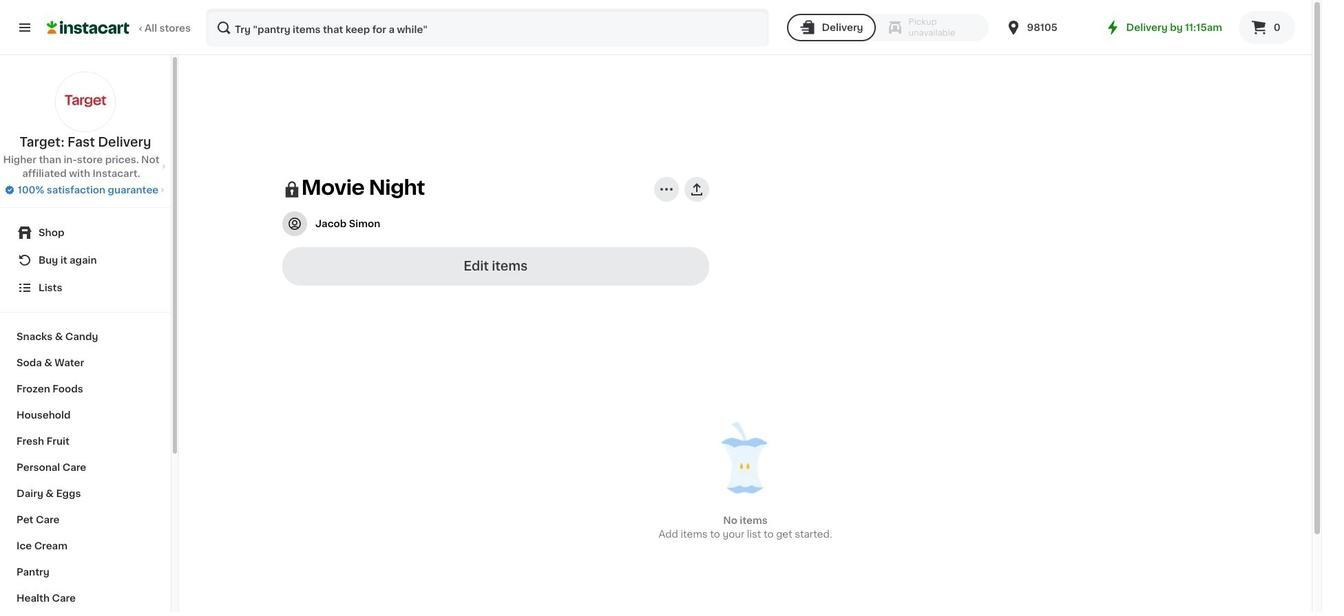 Task type: locate. For each thing, give the bounding box(es) containing it.
None search field
[[206, 8, 770, 47]]

instacart logo image
[[47, 19, 129, 36]]

service type group
[[788, 14, 989, 41]]



Task type: vqa. For each thing, say whether or not it's contained in the screenshot.
For to the left
no



Task type: describe. For each thing, give the bounding box(es) containing it.
target: fast delivery logo image
[[55, 72, 116, 132]]

Search field
[[207, 10, 768, 45]]



